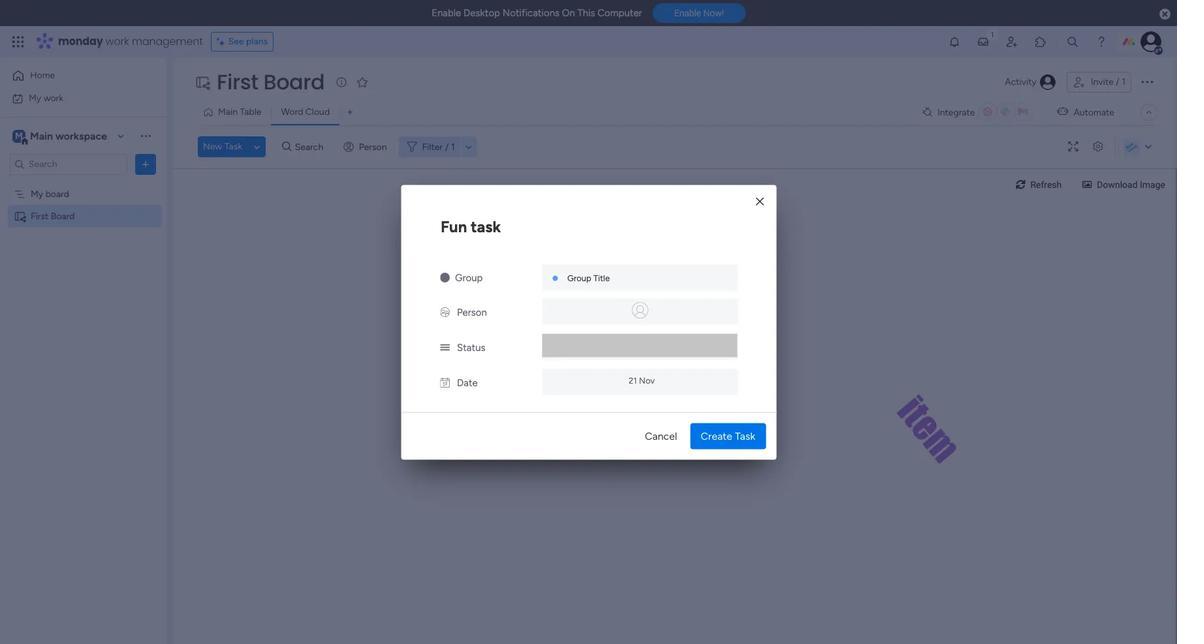 Task type: vqa. For each thing, say whether or not it's contained in the screenshot.
top Templates
no



Task type: describe. For each thing, give the bounding box(es) containing it.
1 horizontal spatial first board
[[217, 67, 325, 97]]

angle down image
[[254, 142, 260, 152]]

my work button
[[8, 88, 140, 109]]

v2 status image
[[440, 342, 450, 353]]

1 image
[[987, 27, 999, 41]]

inbox image
[[977, 35, 990, 48]]

group title
[[568, 273, 610, 283]]

invite / 1 button
[[1067, 72, 1132, 93]]

create
[[701, 430, 733, 442]]

fun
[[441, 217, 467, 236]]

see plans button
[[211, 32, 274, 52]]

date
[[457, 377, 478, 389]]

/ for invite
[[1116, 76, 1120, 88]]

collapse board header image
[[1144, 107, 1155, 118]]

now!
[[704, 8, 724, 18]]

1 for invite / 1
[[1122, 76, 1126, 88]]

enable desktop notifications on this computer
[[432, 7, 642, 19]]

desktop
[[464, 7, 500, 19]]

plans
[[246, 36, 268, 47]]

enable now! button
[[653, 3, 746, 23]]

main for main table
[[218, 106, 238, 118]]

table
[[240, 106, 262, 118]]

arrow down image
[[461, 139, 477, 155]]

automate
[[1074, 107, 1115, 118]]

this
[[578, 7, 595, 19]]

main table
[[218, 106, 262, 118]]

on
[[562, 7, 575, 19]]

close image
[[756, 197, 764, 207]]

notifications image
[[948, 35, 961, 48]]

settings image
[[1088, 142, 1109, 152]]

cancel
[[645, 430, 677, 442]]

management
[[132, 34, 203, 49]]

status
[[457, 342, 486, 353]]

v2 multiple person column image
[[440, 306, 450, 318]]

new task button
[[198, 137, 248, 157]]

my for my board
[[31, 188, 43, 200]]

list box containing my board
[[0, 180, 167, 404]]

add to favorites image
[[356, 75, 369, 89]]

dapulse date column image
[[440, 377, 450, 389]]

my work
[[29, 92, 63, 104]]

0 vertical spatial shareable board image
[[195, 74, 210, 90]]

add view image
[[347, 107, 353, 117]]

jacob simon image
[[1141, 31, 1162, 52]]

21 nov
[[629, 376, 655, 386]]

word
[[281, 106, 303, 118]]

person inside person popup button
[[359, 141, 387, 153]]

work for my
[[44, 92, 63, 104]]

main workspace
[[30, 130, 107, 142]]

cancel button
[[635, 423, 688, 449]]

main table button
[[198, 102, 271, 123]]

first inside list box
[[31, 211, 49, 222]]

help image
[[1095, 35, 1108, 48]]



Task type: locate. For each thing, give the bounding box(es) containing it.
filter
[[422, 141, 443, 153]]

1 vertical spatial main
[[30, 130, 53, 142]]

word cloud button
[[271, 102, 340, 123]]

group left the title
[[568, 273, 592, 283]]

my inside button
[[29, 92, 41, 104]]

computer
[[598, 7, 642, 19]]

/ inside button
[[1116, 76, 1120, 88]]

0 horizontal spatial main
[[30, 130, 53, 142]]

workspace
[[55, 130, 107, 142]]

fun task dialog
[[401, 185, 777, 460]]

activity button
[[1000, 72, 1062, 93]]

1 horizontal spatial board
[[264, 67, 325, 97]]

home button
[[8, 65, 140, 86]]

1 horizontal spatial person
[[457, 306, 487, 318]]

0 horizontal spatial group
[[455, 272, 483, 283]]

1 vertical spatial shareable board image
[[14, 210, 26, 222]]

see plans
[[228, 36, 268, 47]]

autopilot image
[[1058, 103, 1069, 120]]

new task
[[203, 141, 242, 152]]

1 vertical spatial person
[[457, 306, 487, 318]]

0 vertical spatial task
[[224, 141, 242, 152]]

1 horizontal spatial /
[[1116, 76, 1120, 88]]

main inside button
[[218, 106, 238, 118]]

workspace image
[[12, 129, 25, 143]]

/
[[1116, 76, 1120, 88], [446, 141, 449, 153]]

0 horizontal spatial person
[[359, 141, 387, 153]]

first up main table
[[217, 67, 258, 97]]

first board
[[217, 67, 325, 97], [31, 211, 75, 222]]

1 horizontal spatial shareable board image
[[195, 74, 210, 90]]

my left the board
[[31, 188, 43, 200]]

main
[[218, 106, 238, 118], [30, 130, 53, 142]]

1 inside button
[[1122, 76, 1126, 88]]

enable
[[432, 7, 461, 19], [674, 8, 701, 18]]

0 vertical spatial my
[[29, 92, 41, 104]]

my
[[29, 92, 41, 104], [31, 188, 43, 200]]

invite members image
[[1006, 35, 1019, 48]]

21
[[629, 376, 637, 386]]

0 horizontal spatial first board
[[31, 211, 75, 222]]

first board inside list box
[[31, 211, 75, 222]]

search everything image
[[1067, 35, 1080, 48]]

monday
[[58, 34, 103, 49]]

0 vertical spatial first
[[217, 67, 258, 97]]

first board up table
[[217, 67, 325, 97]]

1 vertical spatial my
[[31, 188, 43, 200]]

main right workspace icon
[[30, 130, 53, 142]]

dapulse integrations image
[[923, 107, 933, 117]]

1 vertical spatial /
[[446, 141, 449, 153]]

board down the board
[[51, 211, 75, 222]]

shareable board image
[[195, 74, 210, 90], [14, 210, 26, 222]]

1 horizontal spatial task
[[735, 430, 756, 442]]

1 horizontal spatial 1
[[1122, 76, 1126, 88]]

see
[[228, 36, 244, 47]]

1 vertical spatial 1
[[451, 141, 455, 153]]

enable left desktop
[[432, 7, 461, 19]]

/ right invite
[[1116, 76, 1120, 88]]

create task
[[701, 430, 756, 442]]

invite / 1
[[1091, 76, 1126, 88]]

1 vertical spatial board
[[51, 211, 75, 222]]

board inside list box
[[51, 211, 75, 222]]

board
[[264, 67, 325, 97], [51, 211, 75, 222]]

enable for enable desktop notifications on this computer
[[432, 7, 461, 19]]

integrate
[[938, 107, 975, 118]]

show board description image
[[334, 76, 350, 89]]

0 horizontal spatial /
[[446, 141, 449, 153]]

task
[[471, 217, 501, 236]]

my down home
[[29, 92, 41, 104]]

1 vertical spatial first board
[[31, 211, 75, 222]]

board
[[45, 188, 69, 200]]

person button
[[338, 137, 395, 157]]

work inside button
[[44, 92, 63, 104]]

0 horizontal spatial shareable board image
[[14, 210, 26, 222]]

0 horizontal spatial board
[[51, 211, 75, 222]]

1 right invite
[[1122, 76, 1126, 88]]

work right monday
[[106, 34, 129, 49]]

0 vertical spatial first board
[[217, 67, 325, 97]]

enable for enable now!
[[674, 8, 701, 18]]

title
[[594, 273, 610, 283]]

task for new task
[[224, 141, 242, 152]]

new
[[203, 141, 222, 152]]

0 horizontal spatial work
[[44, 92, 63, 104]]

1
[[1122, 76, 1126, 88], [451, 141, 455, 153]]

shareable board image inside list box
[[14, 210, 26, 222]]

nov
[[639, 376, 655, 386]]

task
[[224, 141, 242, 152], [735, 430, 756, 442]]

task inside button
[[224, 141, 242, 152]]

Search field
[[292, 138, 331, 156]]

1 horizontal spatial enable
[[674, 8, 701, 18]]

v2 search image
[[282, 140, 292, 154]]

group
[[455, 272, 483, 283], [568, 273, 592, 283]]

main left table
[[218, 106, 238, 118]]

task right create
[[735, 430, 756, 442]]

task inside button
[[735, 430, 756, 442]]

1 for filter / 1
[[451, 141, 455, 153]]

v2 sun image
[[440, 272, 450, 283]]

Search in workspace field
[[27, 157, 109, 172]]

main for main workspace
[[30, 130, 53, 142]]

enable inside enable now! button
[[674, 8, 701, 18]]

m
[[15, 130, 23, 141]]

person right v2 multiple person column image
[[457, 306, 487, 318]]

monday work management
[[58, 34, 203, 49]]

task right new
[[224, 141, 242, 152]]

invite
[[1091, 76, 1114, 88]]

enable now!
[[674, 8, 724, 18]]

enable left now!
[[674, 8, 701, 18]]

board up word
[[264, 67, 325, 97]]

fun task
[[441, 217, 501, 236]]

task for create task
[[735, 430, 756, 442]]

1 vertical spatial task
[[735, 430, 756, 442]]

first
[[217, 67, 258, 97], [31, 211, 49, 222]]

person
[[359, 141, 387, 153], [457, 306, 487, 318]]

my for my work
[[29, 92, 41, 104]]

dapulse close image
[[1160, 8, 1171, 21]]

work for monday
[[106, 34, 129, 49]]

1 vertical spatial first
[[31, 211, 49, 222]]

0 vertical spatial 1
[[1122, 76, 1126, 88]]

my board
[[31, 188, 69, 200]]

first down "my board"
[[31, 211, 49, 222]]

/ right filter
[[446, 141, 449, 153]]

0 horizontal spatial first
[[31, 211, 49, 222]]

cloud
[[306, 106, 330, 118]]

0 vertical spatial /
[[1116, 76, 1120, 88]]

0 vertical spatial board
[[264, 67, 325, 97]]

person inside "fun task" dialog
[[457, 306, 487, 318]]

work down home
[[44, 92, 63, 104]]

work
[[106, 34, 129, 49], [44, 92, 63, 104]]

1 horizontal spatial first
[[217, 67, 258, 97]]

First Board field
[[214, 67, 328, 97]]

person left filter
[[359, 141, 387, 153]]

/ for filter
[[446, 141, 449, 153]]

create task button
[[691, 423, 766, 449]]

1 horizontal spatial group
[[568, 273, 592, 283]]

option
[[0, 182, 167, 185]]

notifications
[[503, 7, 560, 19]]

word cloud
[[281, 106, 330, 118]]

group for group
[[455, 272, 483, 283]]

workspace selection element
[[12, 128, 109, 145]]

apps image
[[1035, 35, 1048, 48]]

list box
[[0, 180, 167, 404]]

1 horizontal spatial main
[[218, 106, 238, 118]]

home
[[30, 70, 55, 81]]

0 horizontal spatial enable
[[432, 7, 461, 19]]

0 vertical spatial main
[[218, 106, 238, 118]]

activity
[[1005, 76, 1037, 88]]

select product image
[[12, 35, 25, 48]]

open full screen image
[[1063, 142, 1084, 152]]

group right v2 sun image
[[455, 272, 483, 283]]

0 horizontal spatial 1
[[451, 141, 455, 153]]

first board down "my board"
[[31, 211, 75, 222]]

filter / 1
[[422, 141, 455, 153]]

1 left 'arrow down' icon
[[451, 141, 455, 153]]

group for group title
[[568, 273, 592, 283]]

1 horizontal spatial work
[[106, 34, 129, 49]]

0 vertical spatial person
[[359, 141, 387, 153]]

1 vertical spatial work
[[44, 92, 63, 104]]

0 vertical spatial work
[[106, 34, 129, 49]]

0 horizontal spatial task
[[224, 141, 242, 152]]

main inside workspace selection element
[[30, 130, 53, 142]]



